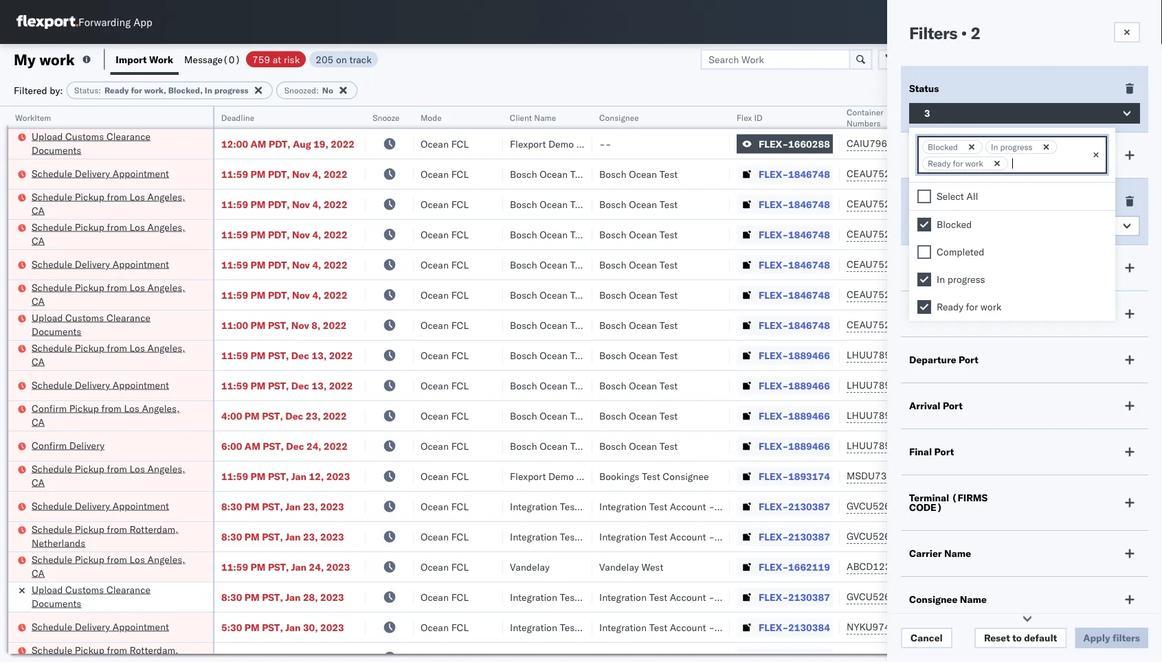 Task type: describe. For each thing, give the bounding box(es) containing it.
select
[[937, 190, 965, 202]]

0 vertical spatial ready
[[104, 85, 129, 96]]

2 ca from the top
[[32, 235, 45, 247]]

5 11:59 pm pdt, nov 4, 2022 from the top
[[221, 289, 348, 301]]

on
[[336, 53, 347, 65]]

4:00 pm pst, dec 23, 2022
[[221, 410, 347, 422]]

1 vertical spatial for
[[953, 158, 964, 169]]

terminal
[[910, 492, 950, 504]]

2023 right 30,
[[320, 622, 344, 634]]

6 ocean fcl from the top
[[421, 289, 469, 301]]

schedule pickup from los angeles, ca for first the schedule pickup from los angeles, ca link from the bottom
[[32, 554, 185, 580]]

5 schedule pickup from los angeles, ca link from the top
[[32, 462, 195, 490]]

msdu7304509
[[847, 470, 917, 482]]

delivery for first schedule delivery appointment link
[[75, 167, 110, 179]]

customs for 11:00 pm pst, nov 8, 2022
[[65, 312, 104, 324]]

from for 3rd the schedule pickup from los angeles, ca link from the top of the page
[[107, 282, 127, 294]]

0 vertical spatial --
[[600, 138, 612, 150]]

3 1846748 from the top
[[789, 229, 830, 241]]

1 schedule delivery appointment link from the top
[[32, 167, 169, 180]]

5:30 pm pst, jan 30, 2023
[[221, 622, 344, 634]]

2 11:59 pm pst, dec 13, 2022 from the top
[[221, 380, 353, 392]]

from for second the schedule pickup from los angeles, ca link from the top of the page
[[107, 221, 127, 233]]

2 schedule delivery appointment button from the top
[[32, 258, 169, 273]]

schedule for first the schedule pickup from los angeles, ca link from the bottom
[[32, 554, 72, 566]]

9 11:59 from the top
[[221, 561, 248, 573]]

10 schedule from the top
[[32, 524, 72, 536]]

28,
[[303, 592, 318, 604]]

3 lagerfeld from the top
[[738, 592, 779, 604]]

test123456 for 11:00 pm pst, nov 8, 2022's upload customs clearance documents button
[[936, 319, 994, 331]]

schedule for third the schedule pickup from los angeles, ca link from the bottom of the page
[[32, 342, 72, 354]]

4 flex-1889466 from the top
[[759, 440, 830, 452]]

schedule pickup from rotterdam, netherlands for schedule pickup from rotterdam, netherlands link for first schedule pickup from rotterdam, netherlands button
[[32, 524, 178, 549]]

schedule pickup from rotterdam, netherlands link for first schedule pickup from rotterdam, netherlands button
[[32, 523, 195, 550]]

work,
[[144, 85, 166, 96]]

delivery for second schedule delivery appointment link from the top of the page
[[75, 258, 110, 270]]

15 ocean fcl from the top
[[421, 561, 469, 573]]

6 fcl from the top
[[451, 289, 469, 301]]

1 ca from the top
[[32, 205, 45, 217]]

3 2130387 from the top
[[789, 592, 830, 604]]

3 uetu5238478 from the top
[[921, 410, 988, 422]]

reset to default
[[985, 633, 1058, 645]]

schedule pickup from los angeles, ca for 1st the schedule pickup from los angeles, ca link from the top
[[32, 191, 185, 217]]

schedule pickup from los angeles, ca for second the schedule pickup from los angeles, ca link from the top of the page
[[32, 221, 185, 247]]

at
[[273, 53, 281, 65]]

2 horizontal spatial in
[[991, 142, 999, 152]]

5 schedule delivery appointment link from the top
[[32, 621, 169, 634]]

1660288
[[789, 138, 830, 150]]

my work
[[14, 50, 75, 69]]

filters
[[910, 23, 958, 43]]

mbl/mawb numbers button
[[930, 109, 1088, 123]]

13 schedule from the top
[[32, 645, 72, 657]]

(0)
[[223, 53, 241, 65]]

import work
[[116, 53, 173, 65]]

6:00
[[221, 440, 242, 452]]

pst, up 5:30 pm pst, jan 30, 2023
[[262, 592, 283, 604]]

pst, up the 11:59 pm pst, jan 24, 2023
[[262, 531, 283, 543]]

resize handle column header for container numbers
[[913, 107, 930, 663]]

forwarding app link
[[17, 15, 152, 29]]

3 flex-1846748 from the top
[[759, 229, 830, 241]]

flex-1660288
[[759, 138, 830, 150]]

upload for 11:00 pm pst, nov 8, 2022
[[32, 312, 63, 324]]

rotterdam, for first schedule pickup from rotterdam, netherlands button
[[130, 524, 178, 536]]

2 lhuu7894563, uetu5238478 from the top
[[847, 380, 988, 392]]

24, for 2023
[[309, 561, 324, 573]]

4 test123456 from the top
[[936, 259, 994, 271]]

resize handle column header for consignee
[[714, 107, 730, 663]]

1 fcl from the top
[[451, 138, 469, 150]]

2 integration from the top
[[600, 531, 647, 543]]

3 button
[[910, 103, 1141, 124]]

17 flex- from the top
[[759, 622, 789, 634]]

205
[[316, 53, 334, 65]]

default
[[1025, 633, 1058, 645]]

nov for 11:00 pm pst, nov 8, 2022 upload customs clearance documents link
[[291, 319, 309, 331]]

demo for bookings
[[549, 471, 574, 483]]

confirm delivery button
[[32, 439, 105, 454]]

1 vertical spatial 23,
[[303, 501, 318, 513]]

14 fcl from the top
[[451, 531, 469, 543]]

5 ocean fcl from the top
[[421, 259, 469, 271]]

flex id
[[737, 112, 763, 123]]

app
[[134, 15, 152, 29]]

2023 right 12,
[[326, 471, 350, 483]]

pdt, for 3rd the schedule pickup from los angeles, ca link from the top of the page
[[268, 289, 290, 301]]

4, for 3rd the schedule pickup from los angeles, ca link from the top of the page
[[312, 289, 321, 301]]

completed
[[937, 246, 985, 258]]

11:59 pm pst, jan 24, 2023
[[221, 561, 350, 573]]

1 lagerfeld from the top
[[738, 501, 779, 513]]

forwarding app
[[78, 15, 152, 29]]

resize handle column header for workitem
[[197, 107, 213, 663]]

0 horizontal spatial risk
[[284, 53, 300, 65]]

jan up the 11:59 pm pst, jan 24, 2023
[[285, 531, 301, 543]]

3 clearance from the top
[[107, 584, 151, 596]]

west
[[642, 561, 664, 573]]

mode button
[[414, 109, 490, 123]]

15 fcl from the top
[[451, 561, 469, 573]]

759
[[252, 53, 270, 65]]

delivery for 3rd schedule delivery appointment link
[[75, 379, 110, 391]]

3 appointment from the top
[[113, 379, 169, 391]]

6 11:59 from the top
[[221, 350, 248, 362]]

1 karl from the top
[[717, 501, 735, 513]]

pdt, for 1st the schedule pickup from los angeles, ca link from the top
[[268, 198, 290, 210]]

4 uetu5238478 from the top
[[921, 440, 988, 452]]

resize handle column header for flex id
[[824, 107, 840, 663]]

1 uetu5238478 from the top
[[921, 349, 988, 361]]

file exception
[[928, 53, 993, 65]]

ceau7522281, for second the schedule pickup from los angeles, ca link from the top of the page
[[847, 228, 918, 240]]

id
[[755, 112, 763, 123]]

cancel button
[[901, 628, 953, 649]]

17 ocean fcl from the top
[[421, 622, 469, 634]]

1 vertical spatial risk
[[923, 149, 940, 161]]

nov for 1st the schedule pickup from los angeles, ca link from the top
[[292, 198, 310, 210]]

upload customs clearance documents for 11:00 pm pst, nov 8, 2022
[[32, 312, 151, 338]]

client inside button
[[510, 112, 532, 123]]

19,
[[314, 138, 329, 150]]

pickup for 'confirm pickup from los angeles, ca' link
[[69, 403, 99, 415]]

snoozed for snoozed
[[910, 195, 949, 207]]

•
[[962, 23, 967, 43]]

pst, down 11:59 pm pst, jan 12, 2023
[[262, 501, 283, 513]]

schedule for 1st the schedule pickup from los angeles, ca link from the top
[[32, 191, 72, 203]]

4, for second the schedule pickup from los angeles, ca link from the top of the page
[[312, 229, 321, 241]]

4 karl from the top
[[717, 622, 735, 634]]

11:00
[[221, 319, 248, 331]]

schedule delivery appointment for 4th schedule delivery appointment link from the top
[[32, 500, 169, 512]]

2 netherlands from the top
[[32, 658, 85, 663]]

8:30 pm pst, jan 28, 2023
[[221, 592, 344, 604]]

departure port
[[910, 354, 979, 366]]

resize handle column header for deadline
[[349, 107, 366, 663]]

11:00 pm pst, nov 8, 2022
[[221, 319, 347, 331]]

3 schedule delivery appointment button from the top
[[32, 379, 169, 394]]

3 account from the top
[[670, 592, 707, 604]]

3 upload customs clearance documents from the top
[[32, 584, 151, 610]]

3 11:59 from the top
[[221, 229, 248, 241]]

0 horizontal spatial for
[[131, 85, 142, 96]]

caiu7969337
[[847, 138, 912, 150]]

2023 down 12,
[[320, 501, 344, 513]]

final
[[910, 446, 932, 458]]

from for 1st the schedule pickup from los angeles, ca link from the top
[[107, 191, 127, 203]]

0 vertical spatial in progress
[[991, 142, 1033, 152]]

2 ocean fcl from the top
[[421, 168, 469, 180]]

container numbers button
[[840, 104, 916, 129]]

4 abcdefg78456546 from the top
[[936, 440, 1029, 452]]

snoozed : no
[[284, 85, 333, 96]]

2 flex-1889466 from the top
[[759, 380, 830, 392]]

8 ocean fcl from the top
[[421, 350, 469, 362]]

3 schedule pickup from los angeles, ca button from the top
[[32, 281, 195, 310]]

1 13, from the top
[[312, 350, 327, 362]]

4 ca from the top
[[32, 356, 45, 368]]

mbl/mawb numbers
[[936, 112, 1021, 123]]

3 flex-2130387 from the top
[[759, 592, 830, 604]]

nov for 3rd the schedule pickup from los angeles, ca link from the top of the page
[[292, 289, 310, 301]]

workitem button
[[8, 109, 199, 123]]

delivery for confirm delivery link
[[69, 440, 105, 452]]

select all
[[937, 190, 979, 202]]

1 schedule pickup from rotterdam, netherlands button from the top
[[32, 523, 195, 552]]

jan left 30,
[[285, 622, 301, 634]]

no inside button
[[925, 220, 938, 232]]

1 horizontal spatial in
[[937, 274, 946, 286]]

2
[[971, 23, 981, 43]]

1 schedule pickup from los angeles, ca button from the top
[[32, 190, 195, 219]]

consignee inside button
[[600, 112, 639, 123]]

flexport for --
[[510, 138, 546, 150]]

6 hlxu6269489, from the top
[[920, 319, 991, 331]]

1662119
[[789, 561, 830, 573]]

ceau7522281, for 3rd the schedule pickup from los angeles, ca link from the top of the page
[[847, 289, 918, 301]]

actions
[[1121, 112, 1150, 123]]

pickup for third the schedule pickup from los angeles, ca link from the bottom of the page
[[75, 342, 104, 354]]

abcd1234560
[[847, 561, 915, 573]]

2 abcdefg78456546 from the top
[[936, 380, 1029, 392]]

14 ocean fcl from the top
[[421, 531, 469, 543]]

batch action button
[[1065, 49, 1155, 70]]

17 fcl from the top
[[451, 622, 469, 634]]

9 ocean fcl from the top
[[421, 380, 469, 392]]

4 schedule pickup from los angeles, ca link from the top
[[32, 341, 195, 369]]

clearance for 12:00 am pdt, aug 19, 2022
[[107, 130, 151, 142]]

3 karl from the top
[[717, 592, 735, 604]]

schedule pickup from rotterdam, netherlands link for 1st schedule pickup from rotterdam, netherlands button from the bottom
[[32, 644, 195, 663]]

schedule pickup from rotterdam, netherlands for schedule pickup from rotterdam, netherlands link corresponding to 1st schedule pickup from rotterdam, netherlands button from the bottom
[[32, 645, 178, 663]]

filtered
[[14, 84, 47, 96]]

os button
[[1115, 6, 1146, 38]]

5 hlxu6269489, from the top
[[920, 289, 991, 301]]

name inside button
[[535, 112, 556, 123]]

pst, up 4:00 pm pst, dec 23, 2022 at the bottom left of page
[[268, 380, 289, 392]]

1 8:30 from the top
[[221, 501, 242, 513]]

list box containing select all
[[910, 183, 1116, 321]]

pickup for second the schedule pickup from los angeles, ca link from the top of the page
[[75, 221, 104, 233]]

1 hlxu6269489, from the top
[[920, 168, 991, 180]]

customs for 12:00 am pdt, aug 19, 2022
[[65, 130, 104, 142]]

0 vertical spatial work
[[39, 50, 75, 69]]

10 flex- from the top
[[759, 410, 789, 422]]

exception
[[948, 53, 993, 65]]

1 hlxu8034992 from the top
[[993, 168, 1060, 180]]

schedule delivery appointment for 1st schedule delivery appointment link from the bottom of the page
[[32, 621, 169, 633]]

bookings test consignee
[[600, 471, 709, 483]]

flexport demo consignee for bookings
[[510, 471, 623, 483]]

4 appointment from the top
[[113, 500, 169, 512]]

vandelay west
[[600, 561, 664, 573]]

pickup for 1st the schedule pickup from los angeles, ca link from the top
[[75, 191, 104, 203]]

2 horizontal spatial for
[[967, 301, 979, 313]]

4 flex-1846748 from the top
[[759, 259, 830, 271]]

4 schedule delivery appointment button from the top
[[32, 500, 169, 515]]

2 flex-2130387 from the top
[[759, 531, 830, 543]]

1 1846748 from the top
[[789, 168, 830, 180]]

3 resize handle column header from the left
[[397, 107, 414, 663]]

work inside list box
[[981, 301, 1002, 313]]

0 vertical spatial no
[[322, 85, 333, 96]]

0 vertical spatial blocked
[[928, 142, 958, 152]]

4 schedule pickup from los angeles, ca button from the top
[[32, 341, 195, 370]]

at
[[910, 149, 920, 161]]

no button
[[910, 216, 1141, 237]]

jan left 28,
[[285, 592, 301, 604]]

code)
[[910, 502, 943, 514]]

4 integration from the top
[[600, 622, 647, 634]]

upload customs clearance documents button for 12:00 am pdt, aug 19, 2022
[[32, 130, 195, 158]]

2 account from the top
[[670, 531, 707, 543]]

4 lhuu7894563, uetu5238478 from the top
[[847, 440, 988, 452]]

jan down 11:59 pm pst, jan 12, 2023
[[285, 501, 301, 513]]

2 11:59 from the top
[[221, 198, 248, 210]]

maeu9736123
[[936, 471, 1006, 483]]

resize handle column header for mode
[[487, 107, 503, 663]]

carrier
[[910, 548, 942, 560]]

5:30
[[221, 622, 242, 634]]

23, for confirm pickup from los angeles, ca
[[306, 410, 321, 422]]

pst, left 8,
[[268, 319, 289, 331]]

hlxu8034992 for 11:00 pm pst, nov 8, 2022's upload customs clearance documents button
[[993, 319, 1060, 331]]

os
[[1124, 17, 1137, 27]]

0 vertical spatial in
[[205, 85, 212, 96]]

5 flex- from the top
[[759, 259, 789, 271]]

carrier name
[[910, 548, 972, 560]]

4 ceau7522281, hlxu6269489, hlxu8034992 from the top
[[847, 259, 1060, 271]]

from for first the schedule pickup from los angeles, ca link from the bottom
[[107, 554, 127, 566]]

hlxu8034992 for 1st schedule pickup from los angeles, ca button
[[993, 198, 1060, 210]]

1 1889466 from the top
[[789, 350, 830, 362]]

aug
[[293, 138, 311, 150]]

clearance for 11:00 pm pst, nov 8, 2022
[[107, 312, 151, 324]]

3 flex- from the top
[[759, 198, 789, 210]]

1 maeu9408431 from the top
[[936, 501, 1006, 513]]

1 gvcu5265864 from the top
[[847, 501, 915, 513]]

12:00
[[221, 138, 248, 150]]

am for pst,
[[245, 440, 261, 452]]

arrival port
[[910, 400, 963, 412]]

3
[[925, 107, 931, 119]]

zimu3048342
[[936, 622, 1002, 634]]

confirm pickup from los angeles, ca button
[[32, 402, 195, 431]]

pickup for first the schedule pickup from los angeles, ca link from the bottom
[[75, 554, 104, 566]]

client name button
[[503, 109, 579, 123]]

filtered by:
[[14, 84, 63, 96]]

action
[[1116, 53, 1146, 65]]

ready inside list box
[[937, 301, 964, 313]]

3 8:30 from the top
[[221, 592, 242, 604]]

import
[[116, 53, 147, 65]]

schedule delivery appointment for second schedule delivery appointment link from the top of the page
[[32, 258, 169, 270]]

schedule for second the schedule pickup from los angeles, ca link from the top of the page
[[32, 221, 72, 233]]

5 11:59 from the top
[[221, 289, 248, 301]]

port for final port
[[935, 446, 955, 458]]

schedule pickup from los angeles, ca for fifth the schedule pickup from los angeles, ca link
[[32, 463, 185, 489]]

documents for 12:00
[[32, 144, 81, 156]]

1 horizontal spatial --
[[936, 561, 948, 573]]

2 maeu9408431 from the top
[[936, 531, 1006, 543]]

2 hlxu6269489, from the top
[[920, 198, 991, 210]]

1 4, from the top
[[312, 168, 321, 180]]

4 flex- from the top
[[759, 229, 789, 241]]

23, for schedule pickup from rotterdam, netherlands
[[303, 531, 318, 543]]

8,
[[312, 319, 321, 331]]

message
[[184, 53, 223, 65]]

11:59 pm pst, jan 12, 2023
[[221, 471, 350, 483]]

1 11:59 pm pst, dec 13, 2022 from the top
[[221, 350, 353, 362]]

1 horizontal spatial client
[[910, 308, 937, 320]]

import work button
[[110, 44, 179, 75]]

3 customs from the top
[[65, 584, 104, 596]]

delivery for 1st schedule delivery appointment link from the bottom of the page
[[75, 621, 110, 633]]

1 ceau7522281, hlxu6269489, hlxu8034992 from the top
[[847, 168, 1060, 180]]

hlxu8034992 for fourth schedule pickup from los angeles, ca button from the bottom
[[993, 289, 1060, 301]]

dec up 6:00 am pst, dec 24, 2022
[[285, 410, 304, 422]]



Task type: locate. For each thing, give the bounding box(es) containing it.
12 ocean fcl from the top
[[421, 471, 469, 483]]

4 lhuu7894563, from the top
[[847, 440, 918, 452]]

consignee
[[600, 112, 639, 123], [577, 138, 623, 150], [577, 471, 623, 483], [663, 471, 709, 483], [910, 594, 958, 606]]

None checkbox
[[918, 190, 932, 204], [918, 218, 932, 232], [918, 273, 932, 287], [918, 190, 932, 204], [918, 218, 932, 232], [918, 273, 932, 287]]

2023 up 8:30 pm pst, jan 28, 2023
[[326, 561, 350, 573]]

work
[[149, 53, 173, 65]]

schedule for 3rd schedule delivery appointment link
[[32, 379, 72, 391]]

2 flexport demo consignee from the top
[[510, 471, 623, 483]]

snoozed up deadline button
[[284, 85, 316, 96]]

ready
[[104, 85, 129, 96], [928, 158, 951, 169], [937, 301, 964, 313]]

progress down mbl/mawb numbers button
[[1001, 142, 1033, 152]]

1 vertical spatial progress
[[1001, 142, 1033, 152]]

2 upload customs clearance documents from the top
[[32, 312, 151, 338]]

5 appointment from the top
[[113, 621, 169, 633]]

ca inside confirm pickup from los angeles, ca
[[32, 416, 45, 428]]

pst, down 6:00 am pst, dec 24, 2022
[[268, 471, 289, 483]]

1 horizontal spatial :
[[316, 85, 319, 96]]

ready for work inside list box
[[937, 301, 1002, 313]]

1 abcdefg78456546 from the top
[[936, 350, 1029, 362]]

--
[[600, 138, 612, 150], [936, 561, 948, 573]]

upload customs clearance documents for 12:00 am pdt, aug 19, 2022
[[32, 130, 151, 156]]

schedule for fifth the schedule pickup from los angeles, ca link
[[32, 463, 72, 475]]

11:59 pm pst, dec 13, 2022 down 11:00 pm pst, nov 8, 2022
[[221, 350, 353, 362]]

2 vertical spatial ready
[[937, 301, 964, 313]]

integration test account - karl lagerfeld
[[600, 501, 779, 513], [600, 531, 779, 543], [600, 592, 779, 604], [600, 622, 779, 634]]

-- down the carrier name
[[936, 561, 948, 573]]

1 vertical spatial port
[[943, 400, 963, 412]]

at risk
[[910, 149, 940, 161]]

1 vertical spatial 11:59 pm pst, dec 13, 2022
[[221, 380, 353, 392]]

1 demo from the top
[[549, 138, 574, 150]]

snoozed
[[284, 85, 316, 96], [910, 195, 949, 207]]

1 vertical spatial schedule pickup from rotterdam, netherlands link
[[32, 644, 195, 663]]

0 vertical spatial clearance
[[107, 130, 151, 142]]

9 fcl from the top
[[451, 380, 469, 392]]

1 vertical spatial netherlands
[[32, 658, 85, 663]]

2 : from the left
[[316, 85, 319, 96]]

pickup inside confirm pickup from los angeles, ca
[[69, 403, 99, 415]]

from for 'confirm pickup from los angeles, ca' link
[[101, 403, 122, 415]]

flex-2130387 down 'flex-1662119'
[[759, 592, 830, 604]]

for down completed
[[967, 301, 979, 313]]

maeu9408431 up the carrier name
[[936, 531, 1006, 543]]

flex-2130387 down flex-1893174
[[759, 501, 830, 513]]

departure
[[910, 354, 957, 366]]

3 ca from the top
[[32, 295, 45, 307]]

1 schedule pickup from rotterdam, netherlands link from the top
[[32, 523, 195, 550]]

5 hlxu8034992 from the top
[[993, 289, 1060, 301]]

from inside confirm pickup from los angeles, ca
[[101, 403, 122, 415]]

3 integration from the top
[[600, 592, 647, 604]]

schedule for 1st schedule delivery appointment link from the bottom of the page
[[32, 621, 72, 633]]

12 flex- from the top
[[759, 471, 789, 483]]

for left work, at the top of the page
[[131, 85, 142, 96]]

1 horizontal spatial mode
[[910, 262, 935, 274]]

1889466
[[789, 350, 830, 362], [789, 380, 830, 392], [789, 410, 830, 422], [789, 440, 830, 452]]

numbers inside container numbers
[[847, 118, 881, 128]]

1 vertical spatial in
[[991, 142, 999, 152]]

0 vertical spatial flexport
[[510, 138, 546, 150]]

0 vertical spatial documents
[[32, 144, 81, 156]]

1 vertical spatial upload customs clearance documents
[[32, 312, 151, 338]]

1 vertical spatial upload
[[32, 312, 63, 324]]

1 11:59 from the top
[[221, 168, 248, 180]]

8 schedule from the top
[[32, 463, 72, 475]]

customs
[[65, 130, 104, 142], [65, 312, 104, 324], [65, 584, 104, 596]]

2 schedule pickup from los angeles, ca link from the top
[[32, 220, 195, 248]]

1 schedule delivery appointment button from the top
[[32, 167, 169, 182]]

6 1846748 from the top
[[789, 319, 830, 331]]

flex-2130387 up 'flex-1662119'
[[759, 531, 830, 543]]

ceau7522281, for 11:00 pm pst, nov 8, 2022 upload customs clearance documents link
[[847, 319, 918, 331]]

7 fcl from the top
[[451, 319, 469, 331]]

2 gvcu5265864 from the top
[[847, 531, 915, 543]]

2 vertical spatial flex-2130387
[[759, 592, 830, 604]]

-- down consignee button
[[600, 138, 612, 150]]

23, up 6:00 am pst, dec 24, 2022
[[306, 410, 321, 422]]

2 schedule pickup from rotterdam, netherlands link from the top
[[32, 644, 195, 663]]

2 customs from the top
[[65, 312, 104, 324]]

ceau7522281, for 1st the schedule pickup from los angeles, ca link from the top
[[847, 198, 918, 210]]

all
[[967, 190, 979, 202]]

demo down the client name button
[[549, 138, 574, 150]]

schedule for first schedule delivery appointment link
[[32, 167, 72, 179]]

ready up 'departure port'
[[937, 301, 964, 313]]

None checkbox
[[918, 245, 932, 259], [918, 300, 932, 314], [918, 245, 932, 259], [918, 300, 932, 314]]

lagerfeld down 'flex-1662119'
[[738, 592, 779, 604]]

work up by:
[[39, 50, 75, 69]]

for down ymluw236679313
[[953, 158, 964, 169]]

deadline
[[221, 112, 255, 123]]

resize handle column header
[[197, 107, 213, 663], [349, 107, 366, 663], [397, 107, 414, 663], [487, 107, 503, 663], [576, 107, 593, 663], [714, 107, 730, 663], [824, 107, 840, 663], [913, 107, 930, 663], [1085, 107, 1102, 663], [1138, 107, 1154, 663]]

1 vertical spatial 8:30
[[221, 531, 242, 543]]

pst, down 8:30 pm pst, jan 28, 2023
[[262, 622, 283, 634]]

0 vertical spatial progress
[[214, 85, 249, 96]]

forwarding
[[78, 15, 131, 29]]

0 vertical spatial flex-2130387
[[759, 501, 830, 513]]

4, for 1st the schedule pickup from los angeles, ca link from the top
[[312, 198, 321, 210]]

8:30 up 5:30
[[221, 592, 242, 604]]

4 fcl from the top
[[451, 229, 469, 241]]

23,
[[306, 410, 321, 422], [303, 501, 318, 513], [303, 531, 318, 543]]

lagerfeld down flex-1893174
[[738, 501, 779, 513]]

port right final
[[935, 446, 955, 458]]

reset to default button
[[975, 628, 1067, 649]]

2 karl from the top
[[717, 531, 735, 543]]

1 vertical spatial flex-2130387
[[759, 531, 830, 543]]

numbers for mbl/mawb numbers
[[987, 112, 1021, 123]]

status : ready for work, blocked, in progress
[[74, 85, 249, 96]]

port right departure
[[959, 354, 979, 366]]

24, for 2022
[[307, 440, 322, 452]]

0 vertical spatial maeu9408431
[[936, 501, 1006, 513]]

1 appointment from the top
[[113, 167, 169, 179]]

5 ceau7522281, from the top
[[847, 289, 918, 301]]

0 vertical spatial 8:30
[[221, 501, 242, 513]]

flexport for bookings test consignee
[[510, 471, 546, 483]]

container
[[847, 107, 884, 117]]

None text field
[[1011, 157, 1025, 169]]

track
[[350, 53, 372, 65]]

gvcu5265864 up abcd1234560
[[847, 531, 915, 543]]

consignee name
[[910, 594, 987, 606]]

:
[[98, 85, 101, 96], [316, 85, 319, 96]]

8:30 pm pst, jan 23, 2023 up the 11:59 pm pst, jan 24, 2023
[[221, 531, 344, 543]]

8:30 pm pst, jan 23, 2023 down 11:59 pm pst, jan 12, 2023
[[221, 501, 344, 513]]

nov for second the schedule pickup from los angeles, ca link from the top of the page
[[292, 229, 310, 241]]

4 ocean fcl from the top
[[421, 229, 469, 241]]

2 8:30 from the top
[[221, 531, 242, 543]]

ready right at
[[928, 158, 951, 169]]

vandelay for vandelay
[[510, 561, 550, 573]]

8:30
[[221, 501, 242, 513], [221, 531, 242, 543], [221, 592, 242, 604]]

numbers
[[987, 112, 1021, 123], [847, 118, 881, 128]]

3 lhuu7894563, uetu5238478 from the top
[[847, 410, 988, 422]]

hlxu6269489,
[[920, 168, 991, 180], [920, 198, 991, 210], [920, 228, 991, 240], [920, 259, 991, 271], [920, 289, 991, 301], [920, 319, 991, 331]]

2130387 down 1662119
[[789, 592, 830, 604]]

gvcu5265864 down msdu7304509
[[847, 501, 915, 513]]

1 horizontal spatial in progress
[[991, 142, 1033, 152]]

1 test123456 from the top
[[936, 168, 994, 180]]

4,
[[312, 168, 321, 180], [312, 198, 321, 210], [312, 229, 321, 241], [312, 259, 321, 271], [312, 289, 321, 301]]

flex-
[[759, 138, 789, 150], [759, 168, 789, 180], [759, 198, 789, 210], [759, 229, 789, 241], [759, 259, 789, 271], [759, 289, 789, 301], [759, 319, 789, 331], [759, 350, 789, 362], [759, 380, 789, 392], [759, 410, 789, 422], [759, 440, 789, 452], [759, 471, 789, 483], [759, 501, 789, 513], [759, 531, 789, 543], [759, 561, 789, 573], [759, 592, 789, 604], [759, 622, 789, 634]]

ocean
[[421, 138, 449, 150], [421, 168, 449, 180], [540, 168, 568, 180], [629, 168, 657, 180], [421, 198, 449, 210], [540, 198, 568, 210], [629, 198, 657, 210], [421, 229, 449, 241], [540, 229, 568, 241], [629, 229, 657, 241], [421, 259, 449, 271], [540, 259, 568, 271], [629, 259, 657, 271], [421, 289, 449, 301], [540, 289, 568, 301], [629, 289, 657, 301], [421, 319, 449, 331], [540, 319, 568, 331], [629, 319, 657, 331], [421, 350, 449, 362], [540, 350, 568, 362], [629, 350, 657, 362], [421, 380, 449, 392], [540, 380, 568, 392], [629, 380, 657, 392], [421, 410, 449, 422], [540, 410, 568, 422], [629, 410, 657, 422], [421, 440, 449, 452], [540, 440, 568, 452], [629, 440, 657, 452], [421, 471, 449, 483], [421, 501, 449, 513], [421, 531, 449, 543], [421, 561, 449, 573], [421, 592, 449, 604], [421, 622, 449, 634]]

demo
[[549, 138, 574, 150], [549, 471, 574, 483]]

confirm inside confirm pickup from los angeles, ca
[[32, 403, 67, 415]]

schedule for second schedule delivery appointment link from the top of the page
[[32, 258, 72, 270]]

4:00
[[221, 410, 242, 422]]

progress up deadline
[[214, 85, 249, 96]]

0 vertical spatial schedule pickup from rotterdam, netherlands button
[[32, 523, 195, 552]]

1 vertical spatial customs
[[65, 312, 104, 324]]

work down completed
[[981, 301, 1002, 313]]

1 8:30 pm pst, jan 23, 2023 from the top
[[221, 501, 344, 513]]

mode
[[421, 112, 442, 123], [910, 262, 935, 274]]

0 horizontal spatial status
[[74, 85, 98, 96]]

11 ocean fcl from the top
[[421, 440, 469, 452]]

vandelay
[[510, 561, 550, 573], [600, 561, 639, 573]]

8:30 up the 11:59 pm pst, jan 24, 2023
[[221, 531, 242, 543]]

hlxu8034992 for 2nd schedule pickup from los angeles, ca button from the top of the page
[[993, 228, 1060, 240]]

1 vertical spatial in progress
[[937, 274, 986, 286]]

documents for 11:00
[[32, 326, 81, 338]]

status up 3
[[910, 83, 939, 95]]

1 documents from the top
[[32, 144, 81, 156]]

confirm for confirm pickup from los angeles, ca
[[32, 403, 67, 415]]

confirm pickup from los angeles, ca
[[32, 403, 180, 428]]

schedule pickup from los angeles, ca for 3rd the schedule pickup from los angeles, ca link from the top of the page
[[32, 282, 185, 307]]

0 vertical spatial confirm
[[32, 403, 67, 415]]

1 horizontal spatial client name
[[910, 308, 967, 320]]

arrival
[[910, 400, 941, 412]]

8:30 down 6:00
[[221, 501, 242, 513]]

1 horizontal spatial risk
[[923, 149, 940, 161]]

2 upload customs clearance documents link from the top
[[32, 311, 195, 339]]

11:59 pm pst, dec 13, 2022 up 4:00 pm pst, dec 23, 2022 at the bottom left of page
[[221, 380, 353, 392]]

test123456 for 2nd schedule pickup from los angeles, ca button from the top of the page
[[936, 229, 994, 241]]

ready up workitem button
[[104, 85, 129, 96]]

appointment
[[113, 167, 169, 179], [113, 258, 169, 270], [113, 379, 169, 391], [113, 500, 169, 512], [113, 621, 169, 633]]

5 resize handle column header from the left
[[576, 107, 593, 663]]

12 fcl from the top
[[451, 471, 469, 483]]

3 ceau7522281, hlxu6269489, hlxu8034992 from the top
[[847, 228, 1060, 240]]

2 upload customs clearance documents button from the top
[[32, 311, 195, 340]]

schedule pickup from rotterdam, netherlands link
[[32, 523, 195, 550], [32, 644, 195, 663]]

1 flexport from the top
[[510, 138, 546, 150]]

: for snoozed
[[316, 85, 319, 96]]

ready for work
[[928, 158, 984, 169], [937, 301, 1002, 313]]

upload customs clearance documents link for 11:00 pm pst, nov 8, 2022
[[32, 311, 195, 339]]

jan up 28,
[[291, 561, 307, 573]]

snoozed left all
[[910, 195, 949, 207]]

flex-1662119
[[759, 561, 830, 573]]

1 vertical spatial work
[[966, 158, 984, 169]]

3 schedule delivery appointment link from the top
[[32, 379, 169, 392]]

4 11:59 from the top
[[221, 259, 248, 271]]

confirm delivery
[[32, 440, 105, 452]]

cancel
[[911, 633, 943, 645]]

status for status
[[910, 83, 939, 95]]

11 schedule from the top
[[32, 554, 72, 566]]

1 vertical spatial ready for work
[[937, 301, 1002, 313]]

3 1889466 from the top
[[789, 410, 830, 422]]

2 flex- from the top
[[759, 168, 789, 180]]

16 ocean fcl from the top
[[421, 592, 469, 604]]

reset
[[985, 633, 1011, 645]]

lagerfeld up 'flex-1662119'
[[738, 531, 779, 543]]

in progress down completed
[[937, 274, 986, 286]]

dec down 11:00 pm pst, nov 8, 2022
[[291, 350, 309, 362]]

3 gvcu5265864 from the top
[[847, 591, 915, 603]]

7 flex- from the top
[[759, 319, 789, 331]]

: up workitem button
[[98, 85, 101, 96]]

1 vertical spatial ready
[[928, 158, 951, 169]]

mode inside button
[[421, 112, 442, 123]]

8 flex- from the top
[[759, 350, 789, 362]]

schedule pickup from los angeles, ca for third the schedule pickup from los angeles, ca link from the bottom of the page
[[32, 342, 185, 368]]

blocked up completed
[[937, 219, 972, 231]]

schedule
[[32, 167, 72, 179], [32, 191, 72, 203], [32, 221, 72, 233], [32, 258, 72, 270], [32, 282, 72, 294], [32, 342, 72, 354], [32, 379, 72, 391], [32, 463, 72, 475], [32, 500, 72, 512], [32, 524, 72, 536], [32, 554, 72, 566], [32, 621, 72, 633], [32, 645, 72, 657]]

no down 205
[[322, 85, 333, 96]]

2 vertical spatial upload
[[32, 584, 63, 596]]

5 ca from the top
[[32, 416, 45, 428]]

1 vertical spatial client name
[[910, 308, 967, 320]]

ymluw236679313
[[936, 138, 1025, 150]]

1 vertical spatial rotterdam,
[[130, 645, 178, 657]]

container numbers
[[847, 107, 884, 128]]

0 vertical spatial schedule pickup from rotterdam, netherlands link
[[32, 523, 195, 550]]

am for pdt,
[[251, 138, 266, 150]]

in down mbl/mawb numbers button
[[991, 142, 999, 152]]

angeles, inside confirm pickup from los angeles, ca
[[142, 403, 180, 415]]

0 vertical spatial customs
[[65, 130, 104, 142]]

confirm for confirm delivery
[[32, 440, 67, 452]]

blocked
[[928, 142, 958, 152], [937, 219, 972, 231]]

2 schedule pickup from los angeles, ca from the top
[[32, 221, 185, 247]]

my
[[14, 50, 36, 69]]

1 vertical spatial schedule pickup from rotterdam, netherlands button
[[32, 644, 195, 663]]

3 ocean fcl from the top
[[421, 198, 469, 210]]

progress down completed
[[948, 274, 986, 286]]

progress inside list box
[[948, 274, 986, 286]]

1 flex-2130387 from the top
[[759, 501, 830, 513]]

dec up 4:00 pm pst, dec 23, 2022 at the bottom left of page
[[291, 380, 309, 392]]

mbl/mawb
[[936, 112, 984, 123]]

1 horizontal spatial status
[[910, 83, 939, 95]]

rotterdam, for 1st schedule pickup from rotterdam, netherlands button from the bottom
[[130, 645, 178, 657]]

0 vertical spatial 11:59 pm pst, dec 13, 2022
[[221, 350, 353, 362]]

4 account from the top
[[670, 622, 707, 634]]

2 11:59 pm pdt, nov 4, 2022 from the top
[[221, 198, 348, 210]]

deadline button
[[215, 109, 352, 123]]

0 vertical spatial snoozed
[[284, 85, 316, 96]]

24, up 12,
[[307, 440, 322, 452]]

delivery for 4th schedule delivery appointment link from the top
[[75, 500, 110, 512]]

snooze
[[373, 112, 400, 123]]

1 integration from the top
[[600, 501, 647, 513]]

documents
[[32, 144, 81, 156], [32, 326, 81, 338], [32, 598, 81, 610]]

0 vertical spatial upload customs clearance documents button
[[32, 130, 195, 158]]

0 vertical spatial 24,
[[307, 440, 322, 452]]

1 horizontal spatial progress
[[948, 274, 986, 286]]

1 resize handle column header from the left
[[197, 107, 213, 663]]

1 vertical spatial no
[[925, 220, 938, 232]]

confirm pickup from los angeles, ca link
[[32, 402, 195, 429]]

pdt,
[[269, 138, 291, 150], [268, 168, 290, 180], [268, 198, 290, 210], [268, 229, 290, 241], [268, 259, 290, 271], [268, 289, 290, 301]]

demo left bookings
[[549, 471, 574, 483]]

Search Shipments (/) text field
[[899, 12, 1032, 32]]

1 vertical spatial snoozed
[[910, 195, 949, 207]]

1 vertical spatial blocked
[[937, 219, 972, 231]]

3 4, from the top
[[312, 229, 321, 241]]

1 vertical spatial flexport demo consignee
[[510, 471, 623, 483]]

client
[[510, 112, 532, 123], [910, 308, 937, 320]]

: for status
[[98, 85, 101, 96]]

0 horizontal spatial vandelay
[[510, 561, 550, 573]]

2 vertical spatial clearance
[[107, 584, 151, 596]]

2 13, from the top
[[312, 380, 327, 392]]

maeu9408431 up zimu3048342 at the right of page
[[936, 592, 1006, 604]]

list box
[[910, 183, 1116, 321]]

1 vertical spatial upload customs clearance documents link
[[32, 311, 195, 339]]

flex-2130384
[[759, 622, 830, 634]]

14 flex- from the top
[[759, 531, 789, 543]]

resize handle column header for mbl/mawb numbers
[[1085, 107, 1102, 663]]

2 1846748 from the top
[[789, 198, 830, 210]]

3 ceau7522281, from the top
[[847, 228, 918, 240]]

1 customs from the top
[[65, 130, 104, 142]]

schedule delivery appointment button
[[32, 167, 169, 182], [32, 258, 169, 273], [32, 379, 169, 394], [32, 500, 169, 515], [32, 621, 169, 636]]

0 vertical spatial 13,
[[312, 350, 327, 362]]

test123456
[[936, 168, 994, 180], [936, 198, 994, 210], [936, 229, 994, 241], [936, 259, 994, 271], [936, 319, 994, 331]]

3 lhuu7894563, from the top
[[847, 410, 918, 422]]

work down ymluw236679313
[[966, 158, 984, 169]]

: down 205
[[316, 85, 319, 96]]

ready for work down completed
[[937, 301, 1002, 313]]

6 schedule pickup from los angeles, ca button from the top
[[32, 553, 195, 582]]

pickup for 3rd the schedule pickup from los angeles, ca link from the top of the page
[[75, 282, 104, 294]]

0 vertical spatial schedule pickup from rotterdam, netherlands
[[32, 524, 178, 549]]

2 vertical spatial upload customs clearance documents link
[[32, 583, 195, 611]]

lagerfeld left '2130384'
[[738, 622, 779, 634]]

status right by:
[[74, 85, 98, 96]]

gvcu5265864 up nyku9743990
[[847, 591, 915, 603]]

netherlands
[[32, 537, 85, 549], [32, 658, 85, 663]]

2 vertical spatial gvcu5265864
[[847, 591, 915, 603]]

numbers for container numbers
[[847, 118, 881, 128]]

schedule for 4th schedule delivery appointment link from the top
[[32, 500, 72, 512]]

flex id button
[[730, 109, 826, 123]]

2 vertical spatial progress
[[948, 274, 986, 286]]

confirm down confirm pickup from los angeles, ca
[[32, 440, 67, 452]]

24, up 28,
[[309, 561, 324, 573]]

maeu9408431 down maeu9736123
[[936, 501, 1006, 513]]

3 maeu9408431 from the top
[[936, 592, 1006, 604]]

pst, up 6:00 am pst, dec 24, 2022
[[262, 410, 283, 422]]

1 vertical spatial client
[[910, 308, 937, 320]]

upload customs clearance documents button for 11:00 pm pst, nov 8, 2022
[[32, 311, 195, 340]]

2 vertical spatial in
[[937, 274, 946, 286]]

0 horizontal spatial numbers
[[847, 118, 881, 128]]

5 schedule delivery appointment from the top
[[32, 621, 169, 633]]

pst, down 4:00 pm pst, dec 23, 2022 at the bottom left of page
[[263, 440, 284, 452]]

confirm delivery link
[[32, 439, 105, 453]]

ready for work down ymluw236679313
[[928, 158, 984, 169]]

from for fifth the schedule pickup from los angeles, ca link
[[107, 463, 127, 475]]

numbers down the container
[[847, 118, 881, 128]]

pst, up 8:30 pm pst, jan 28, 2023
[[268, 561, 289, 573]]

4 integration test account - karl lagerfeld from the top
[[600, 622, 779, 634]]

7 11:59 from the top
[[221, 380, 248, 392]]

2 vertical spatial work
[[981, 301, 1002, 313]]

0 vertical spatial 2130387
[[789, 501, 830, 513]]

1 vertical spatial confirm
[[32, 440, 67, 452]]

am right 6:00
[[245, 440, 261, 452]]

numbers up ymluw236679313
[[987, 112, 1021, 123]]

Search Work text field
[[701, 49, 851, 70]]

file
[[928, 53, 945, 65]]

in right blocked,
[[205, 85, 212, 96]]

1 vertical spatial mode
[[910, 262, 935, 274]]

status for status : ready for work, blocked, in progress
[[74, 85, 98, 96]]

2 vertical spatial 8:30
[[221, 592, 242, 604]]

0 vertical spatial client
[[510, 112, 532, 123]]

6 schedule pickup from los angeles, ca from the top
[[32, 554, 185, 580]]

2023 right 28,
[[320, 592, 344, 604]]

0 vertical spatial ready for work
[[928, 158, 984, 169]]

23, down 12,
[[303, 501, 318, 513]]

13 fcl from the top
[[451, 501, 469, 513]]

11 fcl from the top
[[451, 440, 469, 452]]

no down the select
[[925, 220, 938, 232]]

batch action
[[1086, 53, 1146, 65]]

1 horizontal spatial vandelay
[[600, 561, 639, 573]]

angeles,
[[148, 191, 185, 203], [148, 221, 185, 233], [148, 282, 185, 294], [148, 342, 185, 354], [142, 403, 180, 415], [148, 463, 185, 475], [148, 554, 185, 566]]

flexport demo consignee for -
[[510, 138, 623, 150]]

flexport
[[510, 138, 546, 150], [510, 471, 546, 483]]

1 : from the left
[[98, 85, 101, 96]]

0 horizontal spatial progress
[[214, 85, 249, 96]]

2023 up the 11:59 pm pst, jan 24, 2023
[[320, 531, 344, 543]]

dec up 11:59 pm pst, jan 12, 2023
[[286, 440, 304, 452]]

bookings
[[600, 471, 640, 483]]

2130387 up 1662119
[[789, 531, 830, 543]]

6 ca from the top
[[32, 477, 45, 489]]

uetu5238478
[[921, 349, 988, 361], [921, 380, 988, 392], [921, 410, 988, 422], [921, 440, 988, 452]]

0 vertical spatial demo
[[549, 138, 574, 150]]

to
[[1013, 633, 1022, 645]]

1 lhuu7894563, from the top
[[847, 349, 918, 361]]

0 horizontal spatial in
[[205, 85, 212, 96]]

ceau7522281, hlxu6269489, hlxu8034992
[[847, 168, 1060, 180], [847, 198, 1060, 210], [847, 228, 1060, 240], [847, 259, 1060, 271], [847, 289, 1060, 301], [847, 319, 1060, 331]]

schedule delivery appointment for first schedule delivery appointment link
[[32, 167, 169, 179]]

1 vertical spatial am
[[245, 440, 261, 452]]

0 vertical spatial 23,
[[306, 410, 321, 422]]

2 vertical spatial upload customs clearance documents
[[32, 584, 151, 610]]

resize handle column header for client name
[[576, 107, 593, 663]]

vandelay for vandelay west
[[600, 561, 639, 573]]

1 horizontal spatial no
[[925, 220, 938, 232]]

am right 12:00
[[251, 138, 266, 150]]

workitem
[[15, 112, 51, 123]]

in progress down mbl/mawb numbers button
[[991, 142, 1033, 152]]

batch
[[1086, 53, 1113, 65]]

rotterdam,
[[130, 524, 178, 536], [130, 645, 178, 657]]

flexport. image
[[17, 15, 78, 29]]

pst, down 11:00 pm pst, nov 8, 2022
[[268, 350, 289, 362]]

confirm up confirm delivery
[[32, 403, 67, 415]]

2 integration test account - karl lagerfeld from the top
[[600, 531, 779, 543]]

1 upload customs clearance documents from the top
[[32, 130, 151, 156]]

test123456 for 1st schedule pickup from los angeles, ca button
[[936, 198, 994, 210]]

0 vertical spatial rotterdam,
[[130, 524, 178, 536]]

0 vertical spatial am
[[251, 138, 266, 150]]

6 hlxu8034992 from the top
[[993, 319, 1060, 331]]

port for arrival port
[[943, 400, 963, 412]]

1 schedule delivery appointment from the top
[[32, 167, 169, 179]]

13, up 4:00 pm pst, dec 23, 2022 at the bottom left of page
[[312, 380, 327, 392]]

1 upload from the top
[[32, 130, 63, 142]]

1 vertical spatial maeu9408431
[[936, 531, 1006, 543]]

filters • 2
[[910, 23, 981, 43]]

5 schedule pickup from los angeles, ca button from the top
[[32, 462, 195, 491]]

pdt, for second the schedule pickup from los angeles, ca link from the top of the page
[[268, 229, 290, 241]]

lhuu7894563, uetu5238478
[[847, 349, 988, 361], [847, 380, 988, 392], [847, 410, 988, 422], [847, 440, 988, 452]]

schedule for 3rd the schedule pickup from los angeles, ca link from the top of the page
[[32, 282, 72, 294]]

abcdefg78456546
[[936, 350, 1029, 362], [936, 380, 1029, 392], [936, 410, 1029, 422], [936, 440, 1029, 452]]

8 11:59 from the top
[[221, 471, 248, 483]]

pickup for fifth the schedule pickup from los angeles, ca link
[[75, 463, 104, 475]]

client name inside button
[[510, 112, 556, 123]]

759 at risk
[[252, 53, 300, 65]]

23, up the 11:59 pm pst, jan 24, 2023
[[303, 531, 318, 543]]

jan left 12,
[[291, 471, 307, 483]]

2130384
[[789, 622, 830, 634]]

0 vertical spatial 8:30 pm pst, jan 23, 2023
[[221, 501, 344, 513]]

1 horizontal spatial numbers
[[987, 112, 1021, 123]]

no
[[322, 85, 333, 96], [925, 220, 938, 232]]

0 vertical spatial port
[[959, 354, 979, 366]]

0 vertical spatial mode
[[421, 112, 442, 123]]

1 vertical spatial gvcu5265864
[[847, 531, 915, 543]]

ca
[[32, 205, 45, 217], [32, 235, 45, 247], [32, 295, 45, 307], [32, 356, 45, 368], [32, 416, 45, 428], [32, 477, 45, 489], [32, 568, 45, 580]]

0 vertical spatial upload customs clearance documents
[[32, 130, 151, 156]]

1 vertical spatial 24,
[[309, 561, 324, 573]]

0 horizontal spatial client
[[510, 112, 532, 123]]

snoozed for snoozed : no
[[284, 85, 316, 96]]

upload for 12:00 am pdt, aug 19, 2022
[[32, 130, 63, 142]]

1 vertical spatial documents
[[32, 326, 81, 338]]

3 11:59 pm pdt, nov 4, 2022 from the top
[[221, 229, 348, 241]]

bosch
[[510, 168, 537, 180], [600, 168, 627, 180], [510, 198, 537, 210], [600, 198, 627, 210], [510, 229, 537, 241], [600, 229, 627, 241], [510, 259, 537, 271], [600, 259, 627, 271], [510, 289, 537, 301], [600, 289, 627, 301], [510, 319, 537, 331], [600, 319, 627, 331], [510, 350, 537, 362], [600, 350, 627, 362], [510, 380, 537, 392], [600, 380, 627, 392], [510, 410, 537, 422], [600, 410, 627, 422], [510, 440, 537, 452], [600, 440, 627, 452]]

2 vertical spatial port
[[935, 446, 955, 458]]

los inside confirm pickup from los angeles, ca
[[124, 403, 139, 415]]

flex-1846748
[[759, 168, 830, 180], [759, 198, 830, 210], [759, 229, 830, 241], [759, 259, 830, 271], [759, 289, 830, 301], [759, 319, 830, 331]]

9 resize handle column header from the left
[[1085, 107, 1102, 663]]

pst,
[[268, 319, 289, 331], [268, 350, 289, 362], [268, 380, 289, 392], [262, 410, 283, 422], [263, 440, 284, 452], [268, 471, 289, 483], [262, 501, 283, 513], [262, 531, 283, 543], [268, 561, 289, 573], [262, 592, 283, 604], [262, 622, 283, 634]]

2 vertical spatial 2130387
[[789, 592, 830, 604]]

12,
[[309, 471, 324, 483]]

3 schedule delivery appointment from the top
[[32, 379, 169, 391]]

2130387 down 1893174
[[789, 501, 830, 513]]

blocked right at
[[928, 142, 958, 152]]

1 flex-1846748 from the top
[[759, 168, 830, 180]]

pdt, for upload customs clearance documents link associated with 12:00 am pdt, aug 19, 2022
[[269, 138, 291, 150]]

in down completed
[[937, 274, 946, 286]]

1 horizontal spatial snoozed
[[910, 195, 949, 207]]

schedule delivery appointment link
[[32, 167, 169, 180], [32, 258, 169, 271], [32, 379, 169, 392], [32, 500, 169, 513], [32, 621, 169, 634]]

0 horizontal spatial no
[[322, 85, 333, 96]]

13, down 8,
[[312, 350, 327, 362]]

0 horizontal spatial :
[[98, 85, 101, 96]]

2 horizontal spatial progress
[[1001, 142, 1033, 152]]

delivery inside button
[[69, 440, 105, 452]]

port right arrival
[[943, 400, 963, 412]]

12:00 am pdt, aug 19, 2022
[[221, 138, 355, 150]]



Task type: vqa. For each thing, say whether or not it's contained in the screenshot.


